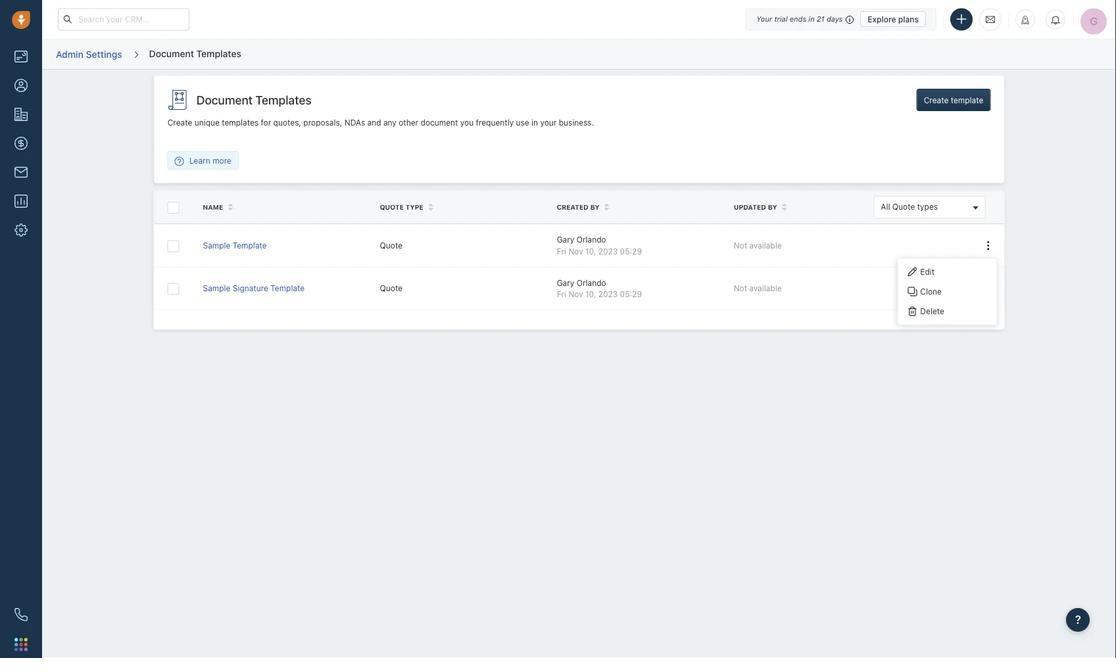 Task type: locate. For each thing, give the bounding box(es) containing it.
1 vertical spatial not
[[734, 284, 747, 293]]

available for sample template
[[750, 241, 782, 250]]

2 05:29 from the top
[[620, 289, 642, 299]]

in
[[809, 15, 815, 23], [532, 118, 538, 127]]

1 horizontal spatial create
[[924, 95, 949, 105]]

settings
[[86, 49, 122, 59]]

gary for sample template
[[557, 235, 574, 244]]

admin settings
[[56, 49, 122, 59]]

2 not from the top
[[734, 284, 747, 293]]

0 horizontal spatial create
[[168, 118, 192, 127]]

in right use in the left top of the page
[[532, 118, 538, 127]]

2 gary from the top
[[557, 278, 574, 287]]

create template button
[[917, 89, 991, 111]]

0 vertical spatial create
[[924, 95, 949, 105]]

0 vertical spatial 10,
[[585, 247, 596, 256]]

1 fri from the top
[[557, 247, 566, 256]]

0 vertical spatial sample
[[203, 241, 231, 250]]

1 not available from the top
[[734, 241, 782, 250]]

1 vertical spatial nov
[[569, 289, 583, 299]]

gary
[[557, 235, 574, 244], [557, 278, 574, 287]]

nov
[[569, 247, 583, 256], [569, 289, 583, 299]]

template up signature
[[233, 241, 267, 250]]

business.
[[559, 118, 594, 127]]

and
[[367, 118, 381, 127]]

gary for sample signature template
[[557, 278, 574, 287]]

sample down name
[[203, 241, 231, 250]]

templates
[[222, 118, 259, 127]]

0 vertical spatial not
[[734, 241, 747, 250]]

2 nov from the top
[[569, 289, 583, 299]]

all quote types button
[[874, 196, 986, 218]]

2 2023 from the top
[[598, 289, 618, 299]]

not available
[[734, 241, 782, 250], [734, 284, 782, 293]]

0 vertical spatial in
[[809, 15, 815, 23]]

1 vertical spatial 05:29
[[620, 289, 642, 299]]

by right updated
[[768, 203, 777, 211]]

by right created
[[590, 203, 600, 211]]

0 vertical spatial templates
[[196, 48, 241, 59]]

2 available from the top
[[750, 284, 782, 293]]

sample left signature
[[203, 284, 231, 293]]

1 horizontal spatial template
[[271, 284, 305, 293]]

1 gary from the top
[[557, 235, 574, 244]]

admin settings link
[[55, 44, 123, 65]]

use
[[516, 118, 529, 127]]

delete
[[920, 307, 945, 316]]

1 orlando from the top
[[577, 235, 606, 244]]

you
[[460, 118, 474, 127]]

document
[[421, 118, 458, 127]]

orlando for sample template
[[577, 235, 606, 244]]

days
[[827, 15, 843, 23]]

explore
[[868, 14, 896, 24]]

0 vertical spatial fri
[[557, 247, 566, 256]]

in left 21
[[809, 15, 815, 23]]

template
[[233, 241, 267, 250], [271, 284, 305, 293]]

any
[[383, 118, 397, 127]]

quote inside all quote types button
[[893, 202, 915, 212]]

2023
[[598, 247, 618, 256], [598, 289, 618, 299]]

document
[[149, 48, 194, 59], [196, 93, 253, 107]]

1 vertical spatial in
[[532, 118, 538, 127]]

sample template
[[203, 241, 267, 250]]

name
[[203, 203, 223, 211]]

trial
[[774, 15, 788, 23]]

document down search your crm... text field
[[149, 48, 194, 59]]

1 by from the left
[[590, 203, 600, 211]]

1 vertical spatial 2023
[[598, 289, 618, 299]]

05:29 for sample signature template
[[620, 289, 642, 299]]

templates
[[196, 48, 241, 59], [256, 93, 312, 107]]

not for sample template
[[734, 241, 747, 250]]

sample signature template link
[[203, 284, 305, 293]]

1 vertical spatial 10,
[[585, 289, 596, 299]]

template
[[951, 95, 984, 105]]

1 not from the top
[[734, 241, 747, 250]]

0 horizontal spatial template
[[233, 241, 267, 250]]

document up templates
[[196, 93, 253, 107]]

1 gary orlando fri nov 10, 2023 05:29 from the top
[[557, 235, 642, 256]]

phone element
[[8, 602, 34, 628]]

updated by
[[734, 203, 777, 211]]

create
[[924, 95, 949, 105], [168, 118, 192, 127]]

1 10, from the top
[[585, 247, 596, 256]]

1 05:29 from the top
[[620, 247, 642, 256]]

0 vertical spatial not available
[[734, 241, 782, 250]]

05:29
[[620, 247, 642, 256], [620, 289, 642, 299]]

not available for sample signature template
[[734, 284, 782, 293]]

unique
[[194, 118, 220, 127]]

not for sample signature template
[[734, 284, 747, 293]]

created
[[557, 203, 589, 211]]

by
[[590, 203, 600, 211], [768, 203, 777, 211]]

by for updated by
[[768, 203, 777, 211]]

1 horizontal spatial document
[[196, 93, 253, 107]]

0 vertical spatial gary orlando fri nov 10, 2023 05:29
[[557, 235, 642, 256]]

fri for sample template
[[557, 247, 566, 256]]

10,
[[585, 247, 596, 256], [585, 289, 596, 299]]

1 vertical spatial sample
[[203, 284, 231, 293]]

orlando
[[577, 235, 606, 244], [577, 278, 606, 287]]

freshworks switcher image
[[14, 638, 28, 651]]

2 fri from the top
[[557, 289, 566, 299]]

0 horizontal spatial in
[[532, 118, 538, 127]]

create left template
[[924, 95, 949, 105]]

1 vertical spatial template
[[271, 284, 305, 293]]

1 vertical spatial orlando
[[577, 278, 606, 287]]

fri
[[557, 247, 566, 256], [557, 289, 566, 299]]

2 10, from the top
[[585, 289, 596, 299]]

create inside button
[[924, 95, 949, 105]]

phone image
[[14, 608, 28, 622]]

1 available from the top
[[750, 241, 782, 250]]

sample
[[203, 241, 231, 250], [203, 284, 231, 293]]

proposals,
[[303, 118, 342, 127]]

1 vertical spatial fri
[[557, 289, 566, 299]]

2 gary orlando fri nov 10, 2023 05:29 from the top
[[557, 278, 642, 299]]

10, for sample template
[[585, 247, 596, 256]]

1 vertical spatial not available
[[734, 284, 782, 293]]

1 horizontal spatial templates
[[256, 93, 312, 107]]

available
[[750, 241, 782, 250], [750, 284, 782, 293]]

sample for sample signature template
[[203, 284, 231, 293]]

template right signature
[[271, 284, 305, 293]]

1 sample from the top
[[203, 241, 231, 250]]

document templates
[[149, 48, 241, 59], [196, 93, 312, 107]]

1 vertical spatial create
[[168, 118, 192, 127]]

gary orlando fri nov 10, 2023 05:29
[[557, 235, 642, 256], [557, 278, 642, 299]]

create for create unique templates for quotes, proposals, ndas and any other document you frequently use in your business.
[[168, 118, 192, 127]]

2 by from the left
[[768, 203, 777, 211]]

admin
[[56, 49, 83, 59]]

0 vertical spatial 2023
[[598, 247, 618, 256]]

2 orlando from the top
[[577, 278, 606, 287]]

1 nov from the top
[[569, 247, 583, 256]]

2023 for sample signature template
[[598, 289, 618, 299]]

1 horizontal spatial by
[[768, 203, 777, 211]]

2 sample from the top
[[203, 284, 231, 293]]

frequently
[[476, 118, 514, 127]]

1 vertical spatial gary
[[557, 278, 574, 287]]

1 2023 from the top
[[598, 247, 618, 256]]

0 vertical spatial orlando
[[577, 235, 606, 244]]

0 vertical spatial gary
[[557, 235, 574, 244]]

0 vertical spatial 05:29
[[620, 247, 642, 256]]

0 vertical spatial template
[[233, 241, 267, 250]]

not
[[734, 241, 747, 250], [734, 284, 747, 293]]

orlando for sample signature template
[[577, 278, 606, 287]]

create left "unique"
[[168, 118, 192, 127]]

2 not available from the top
[[734, 284, 782, 293]]

ndas
[[345, 118, 365, 127]]

1 vertical spatial gary orlando fri nov 10, 2023 05:29
[[557, 278, 642, 299]]

1 vertical spatial available
[[750, 284, 782, 293]]

0 vertical spatial available
[[750, 241, 782, 250]]

quote
[[893, 202, 915, 212], [380, 203, 404, 211], [380, 241, 403, 250], [380, 284, 403, 293]]

0 vertical spatial nov
[[569, 247, 583, 256]]

0 horizontal spatial by
[[590, 203, 600, 211]]

0 vertical spatial document
[[149, 48, 194, 59]]

ends
[[790, 15, 807, 23]]



Task type: vqa. For each thing, say whether or not it's contained in the screenshot.
sample
yes



Task type: describe. For each thing, give the bounding box(es) containing it.
type
[[406, 203, 424, 211]]

10, for sample signature template
[[585, 289, 596, 299]]

gary orlando fri nov 10, 2023 05:29 for sample template
[[557, 235, 642, 256]]

quotes,
[[273, 118, 301, 127]]

fri for sample signature template
[[557, 289, 566, 299]]

gary orlando fri nov 10, 2023 05:29 for sample signature template
[[557, 278, 642, 299]]

quote type
[[380, 203, 424, 211]]

sample signature template
[[203, 284, 305, 293]]

types
[[917, 202, 938, 212]]

clone
[[920, 287, 942, 296]]

signature
[[233, 284, 268, 293]]

1 vertical spatial document templates
[[196, 93, 312, 107]]

sample template link
[[203, 241, 267, 250]]

plans
[[898, 14, 919, 24]]

Search your CRM... text field
[[58, 8, 189, 31]]

email image
[[986, 14, 995, 25]]

more
[[213, 156, 231, 165]]

nov for sample signature template
[[569, 289, 583, 299]]

explore plans
[[868, 14, 919, 24]]

for
[[261, 118, 271, 127]]

by for created by
[[590, 203, 600, 211]]

05:29 for sample template
[[620, 247, 642, 256]]

create template
[[924, 95, 984, 105]]

updated
[[734, 203, 766, 211]]

1 vertical spatial templates
[[256, 93, 312, 107]]

all
[[881, 202, 890, 212]]

0 horizontal spatial document
[[149, 48, 194, 59]]

0 horizontal spatial templates
[[196, 48, 241, 59]]

create for create template
[[924, 95, 949, 105]]

learn more link
[[168, 155, 238, 166]]

21
[[817, 15, 825, 23]]

available for sample signature template
[[750, 284, 782, 293]]

learn
[[189, 156, 210, 165]]

0 vertical spatial document templates
[[149, 48, 241, 59]]

nov for sample template
[[569, 247, 583, 256]]

create unique templates for quotes, proposals, ndas and any other document you frequently use in your business.
[[168, 118, 594, 127]]

learn more
[[189, 156, 231, 165]]

your trial ends in 21 days
[[757, 15, 843, 23]]

other
[[399, 118, 418, 127]]

sample for sample template
[[203, 241, 231, 250]]

your
[[540, 118, 557, 127]]

not available for sample template
[[734, 241, 782, 250]]

edit
[[920, 267, 935, 276]]

1 horizontal spatial in
[[809, 15, 815, 23]]

explore plans link
[[861, 11, 926, 27]]

all quote types
[[881, 202, 938, 212]]

2023 for sample template
[[598, 247, 618, 256]]

created by
[[557, 203, 600, 211]]

your
[[757, 15, 772, 23]]

1 vertical spatial document
[[196, 93, 253, 107]]



